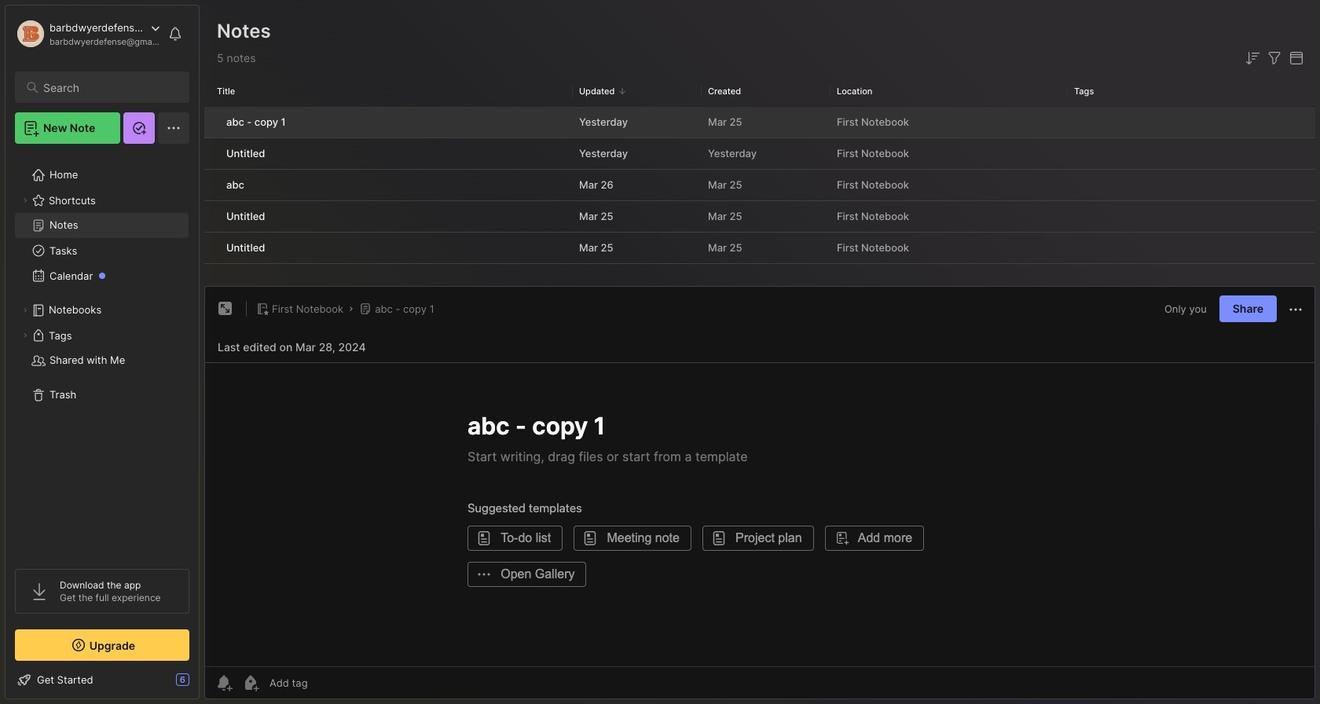 Task type: vqa. For each thing, say whether or not it's contained in the screenshot.
menu item
no



Task type: locate. For each thing, give the bounding box(es) containing it.
Sort options field
[[1243, 49, 1262, 68]]

tree
[[6, 153, 199, 555]]

More actions field
[[1287, 299, 1305, 319]]

Note Editor text field
[[205, 363, 1315, 666]]

None search field
[[43, 78, 175, 97]]

Account field
[[15, 18, 160, 50]]

expand tags image
[[20, 331, 30, 340]]

5 cell from the top
[[204, 233, 217, 263]]

Help and Learning task checklist field
[[6, 667, 199, 692]]

none search field inside main element
[[43, 78, 175, 97]]

row group
[[204, 107, 1316, 265]]

Add filters field
[[1265, 49, 1284, 68]]

cell
[[204, 107, 217, 138], [204, 138, 217, 169], [204, 170, 217, 200], [204, 201, 217, 232], [204, 233, 217, 263]]

expand notebooks image
[[20, 306, 30, 315]]

main element
[[0, 0, 204, 704]]

click to collapse image
[[198, 675, 210, 694]]

more actions image
[[1287, 300, 1305, 319]]



Task type: describe. For each thing, give the bounding box(es) containing it.
1 cell from the top
[[204, 107, 217, 138]]

note window element
[[204, 286, 1316, 703]]

add tag image
[[241, 674, 260, 692]]

tree inside main element
[[6, 153, 199, 555]]

Search text field
[[43, 80, 175, 95]]

add a reminder image
[[215, 674, 233, 692]]

View options field
[[1284, 49, 1306, 68]]

add filters image
[[1265, 49, 1284, 68]]

3 cell from the top
[[204, 170, 217, 200]]

4 cell from the top
[[204, 201, 217, 232]]

Add tag field
[[268, 676, 387, 690]]

2 cell from the top
[[204, 138, 217, 169]]

expand note image
[[216, 300, 235, 319]]



